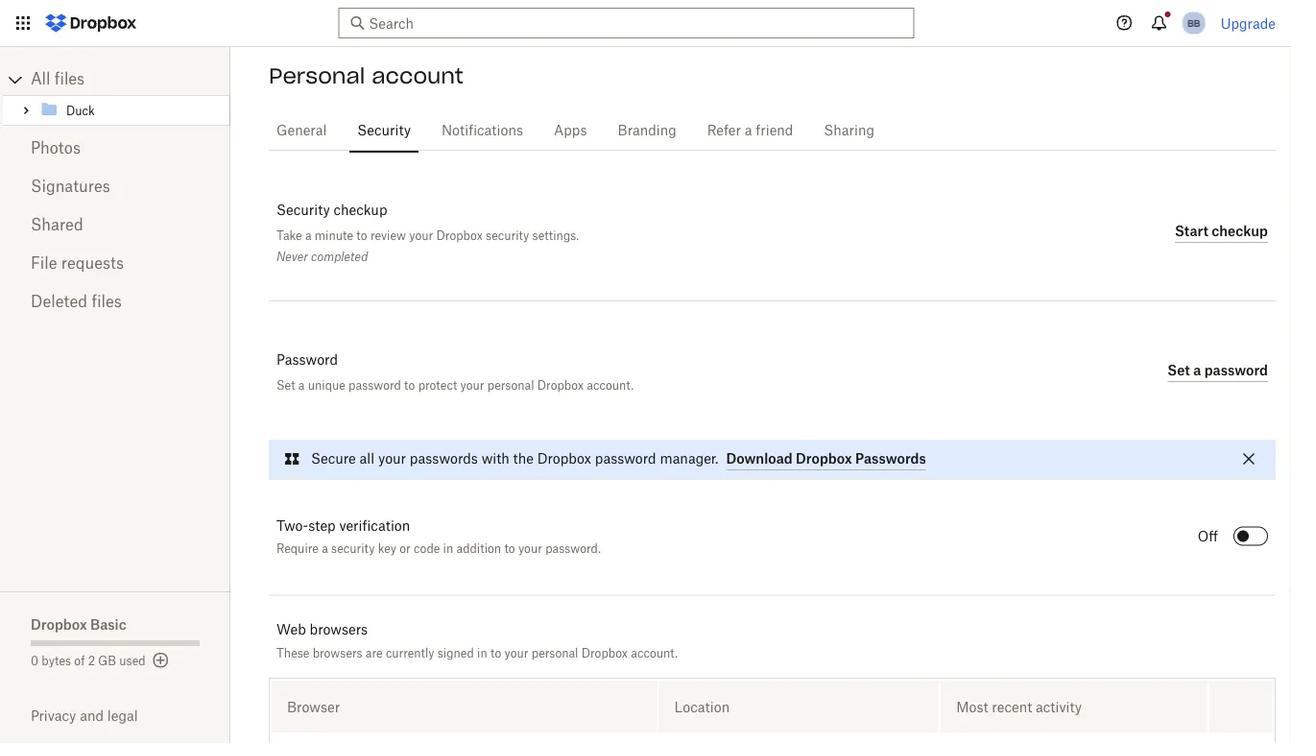 Task type: describe. For each thing, give the bounding box(es) containing it.
and
[[80, 708, 104, 724]]

key
[[378, 544, 397, 555]]

to inside web browsers these browsers are currently signed in to your personal dropbox account.
[[491, 646, 502, 661]]

two-
[[277, 520, 308, 533]]

browser
[[287, 699, 340, 715]]

take
[[277, 228, 302, 243]]

1 vertical spatial browsers
[[313, 646, 363, 661]]

verification
[[339, 520, 410, 533]]

require a security key or code in addition to your password.
[[277, 544, 601, 555]]

set a password button
[[1168, 359, 1269, 382]]

settings.
[[533, 228, 579, 243]]

set for set a unique password to protect your personal dropbox account.
[[277, 378, 295, 392]]

passwords
[[856, 450, 927, 467]]

set for set a password
[[1168, 362, 1191, 378]]

two-step verification
[[277, 520, 410, 533]]

shared
[[31, 218, 83, 233]]

with
[[482, 453, 510, 466]]

location
[[675, 699, 730, 715]]

bb button
[[1179, 8, 1210, 38]]

unique
[[308, 378, 346, 392]]

friend
[[756, 124, 794, 137]]

a for security
[[322, 544, 328, 555]]

start
[[1176, 223, 1209, 239]]

global header element
[[0, 0, 1292, 47]]

code
[[414, 544, 440, 555]]

password inside set a password button
[[1205, 362, 1269, 378]]

completed
[[311, 249, 368, 264]]

of
[[74, 656, 85, 668]]

never
[[277, 249, 308, 264]]

download dropbox passwords alert
[[269, 440, 1276, 479]]

gb
[[98, 656, 116, 668]]

deleted files
[[31, 295, 122, 310]]

file requests
[[31, 256, 124, 272]]

basic
[[90, 616, 126, 632]]

requests
[[61, 256, 124, 272]]

signed
[[438, 646, 474, 661]]

dropbox basic
[[31, 616, 126, 632]]

security inside "take a minute to review your dropbox security settings. never completed"
[[486, 228, 530, 243]]

0 horizontal spatial password
[[349, 378, 401, 392]]

personal
[[269, 62, 365, 89]]

these
[[277, 646, 310, 661]]

apps tab
[[546, 108, 595, 154]]

0
[[31, 656, 38, 668]]

sharing
[[824, 124, 875, 137]]

account
[[372, 62, 464, 89]]

refer a friend tab
[[700, 108, 801, 154]]

upgrade
[[1221, 15, 1276, 31]]

your inside "take a minute to review your dropbox security settings. never completed"
[[409, 228, 433, 243]]

privacy and legal link
[[31, 708, 231, 724]]

signatures link
[[31, 168, 200, 207]]

passwords
[[410, 453, 478, 466]]

a for minute
[[305, 228, 312, 243]]

to inside "take a minute to review your dropbox security settings. never completed"
[[357, 228, 368, 243]]

notifications tab
[[434, 108, 531, 154]]

get more space image
[[149, 649, 173, 672]]

bb
[[1188, 17, 1201, 29]]

general
[[277, 124, 327, 137]]

the
[[513, 453, 534, 466]]

all
[[360, 453, 375, 466]]

download
[[727, 450, 793, 467]]

file requests link
[[31, 245, 200, 283]]

dropboxpasswordsline image
[[280, 448, 304, 471]]

privacy
[[31, 708, 76, 724]]

off
[[1198, 531, 1219, 544]]

all files
[[31, 72, 85, 87]]

web browsers these browsers are currently signed in to your personal dropbox account.
[[277, 621, 678, 661]]

notifications
[[442, 124, 523, 137]]

checkup for start checkup
[[1212, 223, 1269, 239]]

privacy and legal
[[31, 708, 138, 724]]

all files tree
[[3, 64, 231, 126]]

your right protect
[[461, 378, 485, 392]]

password.
[[546, 544, 601, 555]]

deleted files link
[[31, 283, 200, 322]]

dropbox logo - go to the homepage image
[[38, 8, 143, 38]]

personal inside web browsers these browsers are currently signed in to your personal dropbox account.
[[532, 646, 579, 661]]

1 vertical spatial security
[[331, 544, 375, 555]]

most recent activity
[[957, 699, 1082, 715]]

apps
[[554, 124, 587, 137]]

all files link
[[31, 64, 231, 95]]

a for unique
[[298, 378, 305, 392]]

tab list containing general
[[269, 105, 1276, 154]]

2
[[88, 656, 95, 668]]



Task type: vqa. For each thing, say whether or not it's contained in the screenshot.
the All files in the All Files link
no



Task type: locate. For each thing, give the bounding box(es) containing it.
account. up secure all your passwords with the dropbox password manager. download dropbox passwords
[[587, 378, 634, 392]]

files for deleted files
[[92, 295, 122, 310]]

0 vertical spatial in
[[443, 544, 454, 555]]

protect
[[418, 378, 457, 392]]

password inside secure all your passwords with the dropbox password manager. download dropbox passwords
[[595, 453, 657, 466]]

1 vertical spatial personal
[[532, 646, 579, 661]]

security down personal account
[[358, 124, 411, 137]]

sharing tab
[[817, 108, 883, 154]]

to
[[357, 228, 368, 243], [404, 378, 415, 392], [505, 544, 515, 555], [491, 646, 502, 661]]

start checkup button
[[1176, 220, 1269, 243]]

1 horizontal spatial password
[[595, 453, 657, 466]]

files inside deleted files link
[[92, 295, 122, 310]]

security tab
[[350, 108, 419, 154]]

web
[[277, 621, 306, 638]]

your right review
[[409, 228, 433, 243]]

browsers
[[310, 621, 368, 638], [313, 646, 363, 661]]

1 horizontal spatial security
[[358, 124, 411, 137]]

take a minute to review your dropbox security settings. never completed
[[277, 228, 579, 264]]

in right signed
[[477, 646, 488, 661]]

0 vertical spatial security
[[486, 228, 530, 243]]

0 vertical spatial browsers
[[310, 621, 368, 638]]

dropbox inside web browsers these browsers are currently signed in to your personal dropbox account.
[[582, 646, 628, 661]]

set inside button
[[1168, 362, 1191, 378]]

security
[[486, 228, 530, 243], [331, 544, 375, 555]]

start checkup
[[1176, 223, 1269, 239]]

file
[[31, 256, 57, 272]]

most
[[957, 699, 989, 715]]

security up "take"
[[277, 204, 330, 217]]

in right code
[[443, 544, 454, 555]]

2 horizontal spatial password
[[1205, 362, 1269, 378]]

currently
[[386, 646, 435, 661]]

0 horizontal spatial files
[[55, 72, 85, 87]]

tab list
[[269, 105, 1276, 154]]

a for friend
[[745, 124, 753, 137]]

dropbox inside secure all your passwords with the dropbox password manager. download dropbox passwords
[[538, 453, 592, 466]]

files
[[55, 72, 85, 87], [92, 295, 122, 310]]

signatures
[[31, 180, 110, 195]]

1 horizontal spatial files
[[92, 295, 122, 310]]

personal account
[[269, 62, 464, 89]]

recent
[[992, 699, 1033, 715]]

a
[[745, 124, 753, 137], [305, 228, 312, 243], [1194, 362, 1202, 378], [298, 378, 305, 392], [322, 544, 328, 555]]

Search text field
[[369, 12, 879, 34]]

in inside web browsers these browsers are currently signed in to your personal dropbox account.
[[477, 646, 488, 661]]

download dropbox passwords button
[[727, 448, 927, 471]]

your right signed
[[505, 646, 529, 661]]

set a unique password to protect your personal dropbox account.
[[277, 378, 634, 392]]

dropbox inside "take a minute to review your dropbox security settings. never completed"
[[437, 228, 483, 243]]

personal
[[488, 378, 535, 392], [532, 646, 579, 661]]

duck link
[[39, 99, 227, 122]]

security checkup
[[277, 204, 387, 217]]

1 horizontal spatial checkup
[[1212, 223, 1269, 239]]

to left review
[[357, 228, 368, 243]]

manager.
[[660, 453, 719, 466]]

activity
[[1036, 699, 1082, 715]]

in
[[443, 544, 454, 555], [477, 646, 488, 661]]

set
[[1168, 362, 1191, 378], [277, 378, 295, 392]]

deleted
[[31, 295, 87, 310]]

step
[[308, 520, 336, 533]]

your
[[409, 228, 433, 243], [461, 378, 485, 392], [378, 453, 406, 466], [519, 544, 543, 555], [505, 646, 529, 661]]

browsers up are
[[310, 621, 368, 638]]

secure
[[311, 453, 356, 466]]

used
[[119, 656, 146, 668]]

to right signed
[[491, 646, 502, 661]]

your right all
[[378, 453, 406, 466]]

photos
[[31, 141, 81, 157]]

a inside tab
[[745, 124, 753, 137]]

a inside button
[[1194, 362, 1202, 378]]

files down file requests link
[[92, 295, 122, 310]]

a inside "take a minute to review your dropbox security settings. never completed"
[[305, 228, 312, 243]]

general tab
[[269, 108, 335, 154]]

password
[[1205, 362, 1269, 378], [349, 378, 401, 392], [595, 453, 657, 466]]

security for security
[[358, 124, 411, 137]]

are
[[366, 646, 383, 661]]

0 vertical spatial account.
[[587, 378, 634, 392]]

0 horizontal spatial set
[[277, 378, 295, 392]]

checkup inside button
[[1212, 223, 1269, 239]]

password
[[277, 353, 338, 367]]

bytes
[[42, 656, 71, 668]]

a for password
[[1194, 362, 1202, 378]]

1 vertical spatial checkup
[[1212, 223, 1269, 239]]

your left "password."
[[519, 544, 543, 555]]

all
[[31, 72, 50, 87]]

0 vertical spatial files
[[55, 72, 85, 87]]

end session element
[[1210, 681, 1274, 733]]

checkup for security checkup
[[334, 204, 387, 217]]

upgrade link
[[1221, 15, 1276, 31]]

security inside tab
[[358, 124, 411, 137]]

files inside all files link
[[55, 72, 85, 87]]

shared link
[[31, 207, 200, 245]]

require
[[277, 544, 319, 555]]

legal
[[107, 708, 138, 724]]

to right addition
[[505, 544, 515, 555]]

0 horizontal spatial checkup
[[334, 204, 387, 217]]

security for security checkup
[[277, 204, 330, 217]]

checkup up the minute
[[334, 204, 387, 217]]

0 horizontal spatial security
[[331, 544, 375, 555]]

0 vertical spatial checkup
[[334, 204, 387, 217]]

security down two-step verification
[[331, 544, 375, 555]]

photos link
[[31, 130, 200, 168]]

dropbox
[[437, 228, 483, 243], [538, 378, 584, 392], [796, 450, 853, 467], [538, 453, 592, 466], [31, 616, 87, 632], [582, 646, 628, 661]]

1 vertical spatial files
[[92, 295, 122, 310]]

checkup right start
[[1212, 223, 1269, 239]]

1 horizontal spatial set
[[1168, 362, 1191, 378]]

your inside web browsers these browsers are currently signed in to your personal dropbox account.
[[505, 646, 529, 661]]

account. up location
[[631, 646, 678, 661]]

0 vertical spatial personal
[[488, 378, 535, 392]]

refer a friend
[[708, 124, 794, 137]]

set a password
[[1168, 362, 1269, 378]]

duck
[[66, 106, 95, 117]]

your inside secure all your passwords with the dropbox password manager. download dropbox passwords
[[378, 453, 406, 466]]

1 vertical spatial security
[[277, 204, 330, 217]]

browsers left are
[[313, 646, 363, 661]]

branding tab
[[610, 108, 685, 154]]

checkup
[[334, 204, 387, 217], [1212, 223, 1269, 239]]

1 horizontal spatial in
[[477, 646, 488, 661]]

security left settings.
[[486, 228, 530, 243]]

1 vertical spatial in
[[477, 646, 488, 661]]

files right all
[[55, 72, 85, 87]]

1 horizontal spatial security
[[486, 228, 530, 243]]

0 vertical spatial security
[[358, 124, 411, 137]]

branding
[[618, 124, 677, 137]]

account. inside web browsers these browsers are currently signed in to your personal dropbox account.
[[631, 646, 678, 661]]

refer
[[708, 124, 741, 137]]

to left protect
[[404, 378, 415, 392]]

review
[[371, 228, 406, 243]]

0 horizontal spatial in
[[443, 544, 454, 555]]

or
[[400, 544, 411, 555]]

1 vertical spatial account.
[[631, 646, 678, 661]]

files for all files
[[55, 72, 85, 87]]

addition
[[457, 544, 501, 555]]

secure all your passwords with the dropbox password manager. download dropbox passwords
[[311, 450, 927, 467]]

minute
[[315, 228, 354, 243]]

0 horizontal spatial security
[[277, 204, 330, 217]]

0 bytes of 2 gb used
[[31, 656, 146, 668]]



